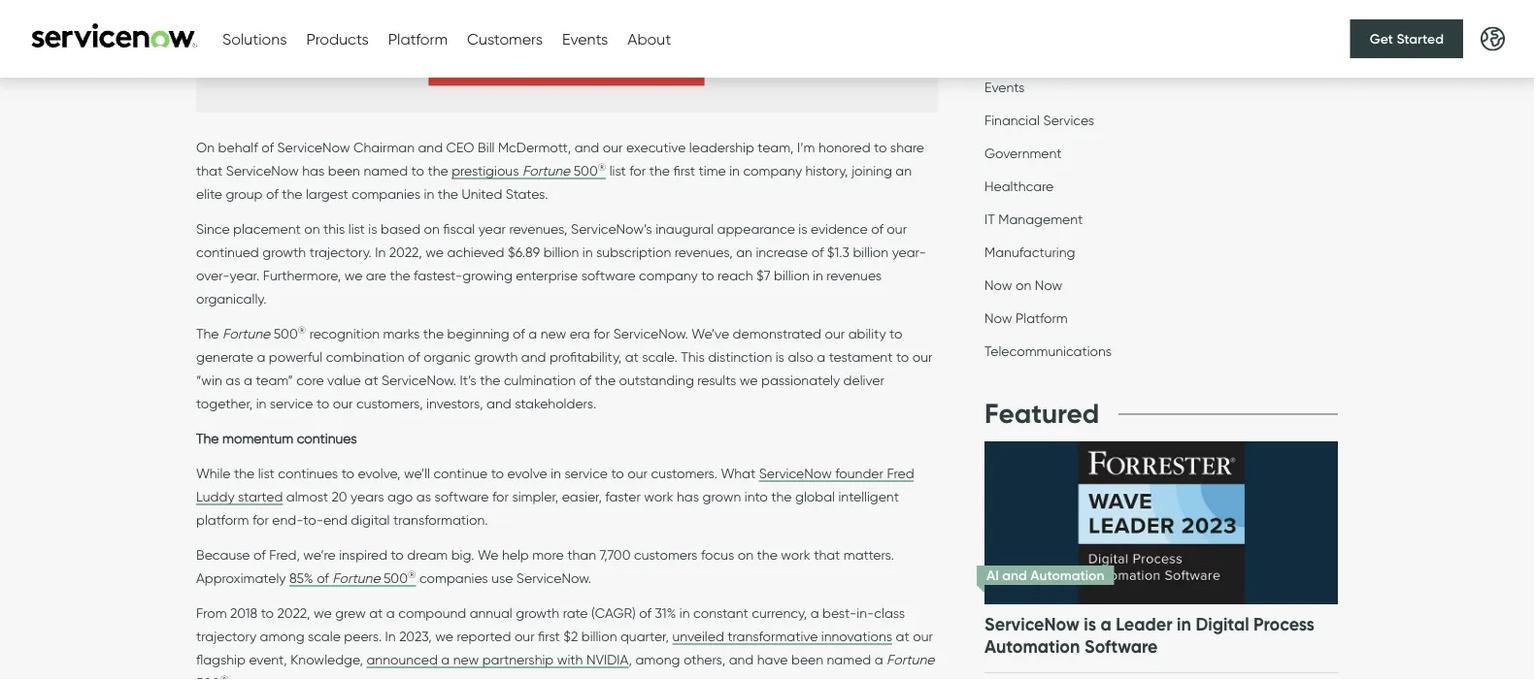 Task type: describe. For each thing, give the bounding box(es) containing it.
the down 'profitability,'
[[595, 372, 616, 389]]

growth inside 'recognition marks the beginning of a new era for servicenow. we've demonstrated our ability to generate a powerful combination of organic growth and profitability, at scale. this distinction is also a testament to our "win as a team" core value at servicenow. it's the culmination of the outstanding results we passionately deliver together, in service to our customers, investors, and stakeholders.'
[[474, 349, 518, 365]]

innovations
[[822, 629, 893, 645]]

new inside 'recognition marks the beginning of a new era for servicenow. we've demonstrated our ability to generate a powerful combination of organic growth and profitability, at scale. this distinction is also a testament to our "win as a team" core value at servicenow. it's the culmination of the outstanding results we passionately deliver together, in service to our customers, investors, and stakeholders.'
[[541, 326, 566, 342]]

at left the scale.
[[625, 349, 639, 365]]

leader
[[1116, 614, 1173, 636]]

first inside list for the first time in company history, joining an elite group of the largest companies in the united states.
[[673, 162, 695, 179]]

service inside 'recognition marks the beginning of a new era for servicenow. we've demonstrated our ability to generate a powerful combination of organic growth and profitability, at scale. this distinction is also a testament to our "win as a team" core value at servicenow. it's the culmination of the outstanding results we passionately deliver together, in service to our customers, investors, and stakeholders.'
[[270, 395, 313, 412]]

global
[[795, 489, 835, 505]]

at our flagship event, knowledge,
[[196, 629, 933, 668]]

in down servicenow's
[[583, 244, 593, 260]]

into
[[745, 489, 768, 505]]

the up the started
[[234, 465, 255, 482]]

on behalf of servicenow chairman and ceo bill mcdermott, and our executive leadership team, i'm honored to share that servicenow has been named to the
[[196, 139, 925, 179]]

platform inside now platform link
[[1016, 310, 1068, 326]]

scale.
[[642, 349, 678, 365]]

reported
[[457, 629, 511, 645]]

and left ceo
[[418, 139, 443, 156]]

among inside the from 2018 to 2022, we grew at a compound annual growth rate (cagr) of 31% in constant currency, a best-in-class trajectory among scale peers. in 2023, we reported our first $2 billion quarter,
[[260, 629, 305, 645]]

profitability,
[[550, 349, 622, 365]]

500 for the
[[274, 326, 298, 342]]

$1.3
[[827, 244, 850, 260]]

on inside "link"
[[1016, 277, 1032, 293]]

at inside the from 2018 to 2022, we grew at a compound annual growth rate (cagr) of 31% in constant currency, a best-in-class trajectory among scale peers. in 2023, we reported our first $2 billion quarter,
[[369, 605, 383, 622]]

process
[[1254, 614, 1315, 636]]

the left united
[[438, 186, 458, 202]]

since placement on this list is based on fiscal year revenues, servicenow's inaugural appearance is evidence of our continued growth trajectory. in 2022, we achieved $6.89 billion in subscription revenues, an increase of $1.3 billion year- over-year. furthermore, we are the fastest-growing enterprise software company to reach $7 billion in revenues organically.
[[196, 221, 927, 307]]

the inside "because of fred, we're inspired to dream big. we help more than 7,700 customers focus on the work that matters. approximately"
[[757, 547, 778, 563]]

focus
[[701, 547, 735, 563]]

to up faster on the bottom left of the page
[[611, 465, 624, 482]]

unveiled transformative innovations
[[672, 629, 893, 645]]

grew
[[335, 605, 366, 622]]

fortune 500 2023 image
[[196, 0, 938, 112]]

growth inside the from 2018 to 2022, we grew at a compound annual growth rate (cagr) of 31% in constant currency, a best-in-class trajectory among scale peers. in 2023, we reported our first $2 billion quarter,
[[516, 605, 560, 622]]

servicenow is a leader in digital process automation software
[[985, 614, 1315, 658]]

year.
[[230, 267, 260, 284]]

is left based
[[368, 221, 377, 237]]

trajectory.
[[310, 244, 372, 260]]

in left revenues
[[813, 267, 824, 284]]

combination
[[326, 349, 405, 365]]

forrester wave leader 2023: digital process automation software image
[[981, 422, 1342, 625]]

of right beginning
[[513, 326, 525, 342]]

distinction
[[708, 349, 772, 365]]

a right also
[[817, 349, 826, 365]]

the momentum continues
[[196, 430, 357, 447]]

executive
[[626, 139, 686, 156]]

featured
[[985, 397, 1100, 431]]

our up faster on the bottom left of the page
[[628, 465, 648, 482]]

1 horizontal spatial service
[[565, 465, 608, 482]]

to left evolve
[[491, 465, 504, 482]]

achieved
[[447, 244, 505, 260]]

class
[[874, 605, 905, 622]]

to inside since placement on this list is based on fiscal year revenues, servicenow's inaugural appearance is evidence of our continued growth trajectory. in 2022, we achieved $6.89 billion in subscription revenues, an increase of $1.3 billion year- over-year. furthermore, we are the fastest-growing enterprise software company to reach $7 billion in revenues organically.
[[701, 267, 714, 284]]

leadership
[[689, 139, 755, 156]]

best-
[[823, 605, 857, 622]]

we down compound
[[435, 629, 453, 645]]

company inside list for the first time in company history, joining an elite group of the largest companies in the united states.
[[743, 162, 802, 179]]

in inside the from 2018 to 2022, we grew at a compound annual growth rate (cagr) of 31% in constant currency, a best-in-class trajectory among scale peers. in 2023, we reported our first $2 billion quarter,
[[680, 605, 690, 622]]

event,
[[249, 652, 287, 668]]

what
[[721, 465, 756, 482]]

of inside list for the first time in company history, joining an elite group of the largest companies in the united states.
[[266, 186, 278, 202]]

1 vertical spatial new
[[453, 652, 479, 668]]

the up organic
[[423, 326, 444, 342]]

for inside list for the first time in company history, joining an elite group of the largest companies in the united states.
[[630, 162, 646, 179]]

0 horizontal spatial servicenow.
[[382, 372, 456, 389]]

fred,
[[269, 547, 300, 563]]

our left ability
[[825, 326, 845, 342]]

has inside almost 20 years ago as software for simpler, easier, faster work has grown into the global intelligent platform for end-to-end digital transformation.
[[677, 489, 699, 505]]

and right investors, at the left bottom
[[487, 395, 511, 412]]

solutions
[[222, 29, 287, 48]]

of down 'profitability,'
[[580, 372, 592, 389]]

0 horizontal spatial platform
[[388, 29, 448, 48]]

and up list for the first time in company history, joining an elite group of the largest companies in the united states.
[[575, 139, 600, 156]]

financial services
[[985, 112, 1095, 128]]

that for matters.
[[814, 547, 840, 563]]

servicenow founder fred luddy started
[[196, 465, 915, 505]]

customers
[[467, 29, 543, 48]]

and up culmination
[[521, 349, 546, 365]]

almost 20 years ago as software for simpler, easier, faster work has grown into the global intelligent platform for end-to-end digital transformation.
[[196, 489, 899, 529]]

for down the started
[[252, 512, 269, 529]]

to right the testament
[[896, 349, 909, 365]]

now for now on now
[[985, 277, 1013, 293]]

platform
[[196, 512, 249, 529]]

inaugural
[[656, 221, 714, 237]]

announced a new partnership with nvidia link
[[367, 652, 629, 669]]

an inside since placement on this list is based on fiscal year revenues, servicenow's inaugural appearance is evidence of our continued growth trajectory. in 2022, we achieved $6.89 billion in subscription revenues, an increase of $1.3 billion year- over-year. furthermore, we are the fastest-growing enterprise software company to reach $7 billion in revenues organically.
[[736, 244, 753, 260]]

announced a new partnership with nvidia , among others, and have been named a fortune
[[367, 652, 935, 668]]

as inside almost 20 years ago as software for simpler, easier, faster work has grown into the global intelligent platform for end-to-end digital transformation.
[[416, 489, 431, 505]]

appearance
[[717, 221, 795, 237]]

the inside since placement on this list is based on fiscal year revenues, servicenow's inaugural appearance is evidence of our continued growth trajectory. in 2022, we achieved $6.89 billion in subscription revenues, an increase of $1.3 billion year- over-year. furthermore, we are the fastest-growing enterprise software company to reach $7 billion in revenues organically.
[[390, 267, 410, 284]]

bill
[[478, 139, 495, 156]]

manufacturing
[[985, 244, 1076, 260]]

era
[[570, 326, 590, 342]]

in inside 'recognition marks the beginning of a new era for servicenow. we've demonstrated our ability to generate a powerful combination of organic growth and profitability, at scale. this distinction is also a testament to our "win as a team" core value at servicenow. it's the culmination of the outstanding results we passionately deliver together, in service to our customers, investors, and stakeholders.'
[[256, 395, 266, 412]]

big.
[[451, 547, 475, 563]]

financial
[[985, 112, 1040, 128]]

servicenow's
[[571, 221, 652, 237]]

for down while the list continues to evolve, we'll continue to evolve in service to our customers. what
[[492, 489, 509, 505]]

fiscal
[[443, 221, 475, 237]]

over-
[[196, 267, 230, 284]]

to up joining
[[874, 139, 887, 156]]

knowledge,
[[291, 652, 363, 668]]

is up the increase
[[799, 221, 808, 237]]

billion up revenues
[[853, 244, 889, 260]]

the for the fortune 500 ®
[[196, 326, 219, 342]]

deliver
[[844, 372, 885, 389]]

to up the 20
[[342, 465, 355, 482]]

it
[[985, 211, 995, 227]]

company inside since placement on this list is based on fiscal year revenues, servicenow's inaugural appearance is evidence of our continued growth trajectory. in 2022, we achieved $6.89 billion in subscription revenues, an increase of $1.3 billion year- over-year. furthermore, we are the fastest-growing enterprise software company to reach $7 billion in revenues organically.
[[639, 267, 698, 284]]

to right ability
[[890, 326, 903, 342]]

is inside servicenow is a leader in digital process automation software
[[1084, 614, 1097, 636]]

passionately
[[761, 372, 840, 389]]

list inside list for the first time in company history, joining an elite group of the largest companies in the united states.
[[610, 162, 626, 179]]

servicenow inside the servicenow founder fred luddy started
[[759, 465, 832, 482]]

year
[[479, 221, 506, 237]]

1 vertical spatial revenues,
[[675, 244, 733, 260]]

together,
[[196, 395, 253, 412]]

of right evidence
[[871, 221, 884, 237]]

to inside "because of fred, we're inspired to dream big. we help more than 7,700 customers focus on the work that matters. approximately"
[[391, 547, 404, 563]]

fortune inside "85% of fortune 500 ® companies use servicenow."
[[332, 570, 380, 587]]

billion down the increase
[[774, 267, 810, 284]]

get
[[1370, 30, 1394, 47]]

for inside 'recognition marks the beginning of a new era for servicenow. we've demonstrated our ability to generate a powerful combination of organic growth and profitability, at scale. this distinction is also a testament to our "win as a team" core value at servicenow. it's the culmination of the outstanding results we passionately deliver together, in service to our customers, investors, and stakeholders.'
[[594, 326, 610, 342]]

manufacturing link
[[985, 244, 1076, 265]]

annual
[[470, 605, 513, 622]]

we left are
[[344, 267, 363, 284]]

® for the
[[298, 324, 306, 336]]

transformative
[[728, 629, 818, 645]]

dream
[[407, 547, 448, 563]]

work inside "because of fred, we're inspired to dream big. we help more than 7,700 customers focus on the work that matters. approximately"
[[781, 547, 811, 563]]

continue
[[434, 465, 488, 482]]

$2
[[564, 629, 578, 645]]

events for events link
[[985, 79, 1025, 95]]

companies inside list for the first time in company history, joining an elite group of the largest companies in the united states.
[[352, 186, 421, 202]]

work inside almost 20 years ago as software for simpler, easier, faster work has grown into the global intelligent platform for end-to-end digital transformation.
[[644, 489, 674, 505]]

in-
[[857, 605, 874, 622]]

we're
[[303, 547, 336, 563]]

our inside the on behalf of servicenow chairman and ceo bill mcdermott, and our executive leadership team, i'm honored to share that servicenow has been named to the
[[603, 139, 623, 156]]

marks
[[383, 326, 420, 342]]

intelligent
[[839, 489, 899, 505]]

unveiled
[[672, 629, 724, 645]]

team"
[[256, 372, 293, 389]]

of inside the from 2018 to 2022, we grew at a compound annual growth rate (cagr) of 31% in constant currency, a best-in-class trajectory among scale peers. in 2023, we reported our first $2 billion quarter,
[[639, 605, 652, 622]]

and right ai
[[1003, 567, 1027, 584]]

currency,
[[752, 605, 807, 622]]

billion inside the from 2018 to 2022, we grew at a compound annual growth rate (cagr) of 31% in constant currency, a best-in-class trajectory among scale peers. in 2023, we reported our first $2 billion quarter,
[[582, 629, 617, 645]]

years
[[351, 489, 384, 505]]

fastest-
[[414, 267, 463, 284]]

0 vertical spatial automation
[[1031, 567, 1105, 584]]

powerful
[[269, 349, 323, 365]]

servicenow founder fred luddy started link
[[196, 465, 915, 506]]

first inside the from 2018 to 2022, we grew at a compound annual growth rate (cagr) of 31% in constant currency, a best-in-class trajectory among scale peers. in 2023, we reported our first $2 billion quarter,
[[538, 629, 560, 645]]

in inside since placement on this list is based on fiscal year revenues, servicenow's inaugural appearance is evidence of our continued growth trajectory. in 2022, we achieved $6.89 billion in subscription revenues, an increase of $1.3 billion year- over-year. furthermore, we are the fastest-growing enterprise software company to reach $7 billion in revenues organically.
[[375, 244, 386, 260]]

the inside almost 20 years ago as software for simpler, easier, faster work has grown into the global intelligent platform for end-to-end digital transformation.
[[771, 489, 792, 505]]

our down value
[[333, 395, 353, 412]]

in right time
[[730, 162, 740, 179]]

as inside 'recognition marks the beginning of a new era for servicenow. we've demonstrated our ability to generate a powerful combination of organic growth and profitability, at scale. this distinction is also a testament to our "win as a team" core value at servicenow. it's the culmination of the outstanding results we passionately deliver together, in service to our customers, investors, and stakeholders.'
[[226, 372, 240, 389]]

our inside at our flagship event, knowledge,
[[913, 629, 933, 645]]

we'll
[[404, 465, 430, 482]]

we up scale
[[314, 605, 332, 622]]

stakeholders.
[[515, 395, 596, 412]]

the inside the on behalf of servicenow chairman and ceo bill mcdermott, and our executive leadership team, i'm honored to share that servicenow has been named to the
[[428, 162, 448, 179]]

unveiled transformative innovations link
[[672, 629, 893, 646]]

been inside the on behalf of servicenow chairman and ceo bill mcdermott, and our executive leadership team, i'm honored to share that servicenow has been named to the
[[328, 162, 360, 179]]

0 horizontal spatial revenues,
[[509, 221, 568, 237]]

grown
[[703, 489, 741, 505]]

$7
[[757, 267, 771, 284]]

ai and automation
[[987, 567, 1105, 584]]

software inside since placement on this list is based on fiscal year revenues, servicenow's inaugural appearance is evidence of our continued growth trajectory. in 2022, we achieved $6.89 billion in subscription revenues, an increase of $1.3 billion year- over-year. furthermore, we are the fastest-growing enterprise software company to reach $7 billion in revenues organically.
[[581, 267, 636, 284]]

year-
[[892, 244, 927, 260]]

our right the testament
[[913, 349, 933, 365]]

and left have
[[729, 652, 754, 668]]

a down innovations
[[875, 652, 883, 668]]

automation inside servicenow is a leader in digital process automation software
[[985, 636, 1080, 658]]



Task type: locate. For each thing, give the bounding box(es) containing it.
0 horizontal spatial as
[[226, 372, 240, 389]]

to right 2018
[[261, 605, 274, 622]]

1 horizontal spatial among
[[636, 652, 680, 668]]

0 vertical spatial ®
[[598, 161, 606, 173]]

has down the customers.
[[677, 489, 699, 505]]

1 horizontal spatial software
[[581, 267, 636, 284]]

of right 85%
[[317, 570, 329, 587]]

on left 'this'
[[304, 221, 320, 237]]

servicenow up global
[[759, 465, 832, 482]]

0 vertical spatial growth
[[262, 244, 306, 260]]

1 vertical spatial been
[[792, 652, 824, 668]]

1 vertical spatial platform
[[1016, 310, 1068, 326]]

our up partnership
[[515, 629, 535, 645]]

2 the from the top
[[196, 430, 219, 447]]

investors,
[[426, 395, 483, 412]]

0 vertical spatial work
[[644, 489, 674, 505]]

1 vertical spatial events
[[985, 79, 1025, 95]]

1 horizontal spatial company
[[743, 162, 802, 179]]

as
[[226, 372, 240, 389], [416, 489, 431, 505]]

the up while
[[196, 430, 219, 447]]

1 horizontal spatial revenues,
[[675, 244, 733, 260]]

revenues, down inaugural
[[675, 244, 733, 260]]

in inside servicenow is a leader in digital process automation software
[[1177, 614, 1192, 636]]

growth inside since placement on this list is based on fiscal year revenues, servicenow's inaugural appearance is evidence of our continued growth trajectory. in 2022, we achieved $6.89 billion in subscription revenues, an increase of $1.3 billion year- over-year. furthermore, we are the fastest-growing enterprise software company to reach $7 billion in revenues organically.
[[262, 244, 306, 260]]

now on now
[[985, 277, 1063, 293]]

from
[[196, 605, 227, 622]]

0 horizontal spatial 2022,
[[277, 605, 310, 622]]

0 vertical spatial first
[[673, 162, 695, 179]]

software down continue
[[435, 489, 489, 505]]

2022, down based
[[389, 244, 422, 260]]

our left the executive
[[603, 139, 623, 156]]

0 vertical spatial company
[[743, 162, 802, 179]]

that inside "because of fred, we're inspired to dream big. we help more than 7,700 customers focus on the work that matters. approximately"
[[814, 547, 840, 563]]

is left also
[[776, 349, 785, 365]]

compound
[[398, 605, 466, 622]]

to down chairman at the left of page
[[411, 162, 424, 179]]

is
[[368, 221, 377, 237], [799, 221, 808, 237], [776, 349, 785, 365], [1084, 614, 1097, 636]]

that for servicenow
[[196, 162, 223, 179]]

while the list continues to evolve, we'll continue to evolve in service to our customers. what
[[196, 465, 759, 482]]

1 vertical spatial among
[[636, 652, 680, 668]]

company down subscription
[[639, 267, 698, 284]]

0 vertical spatial list
[[610, 162, 626, 179]]

an inside list for the first time in company history, joining an elite group of the largest companies in the united states.
[[896, 162, 912, 179]]

2022, inside since placement on this list is based on fiscal year revenues, servicenow's inaugural appearance is evidence of our continued growth trajectory. in 2022, we achieved $6.89 billion in subscription revenues, an increase of $1.3 billion year- over-year. furthermore, we are the fastest-growing enterprise software company to reach $7 billion in revenues organically.
[[389, 244, 422, 260]]

a left era
[[529, 326, 537, 342]]

2022,
[[389, 244, 422, 260], [277, 605, 310, 622]]

faster
[[605, 489, 641, 505]]

platform right products popup button
[[388, 29, 448, 48]]

the inside the fortune 500 ®
[[196, 326, 219, 342]]

the fortune 500 ®
[[196, 324, 306, 342]]

20
[[332, 489, 347, 505]]

1 horizontal spatial 500
[[384, 570, 408, 587]]

companies
[[352, 186, 421, 202], [420, 570, 488, 587]]

1 horizontal spatial as
[[416, 489, 431, 505]]

we
[[478, 547, 499, 563]]

continues up almost
[[278, 465, 338, 482]]

of right group
[[266, 186, 278, 202]]

work up currency,
[[781, 547, 811, 563]]

0 vertical spatial servicenow.
[[614, 326, 688, 342]]

luddy
[[196, 489, 235, 505]]

1 vertical spatial that
[[814, 547, 840, 563]]

1 vertical spatial companies
[[420, 570, 488, 587]]

ability
[[849, 326, 886, 342]]

now up now platform in the top of the page
[[985, 277, 1013, 293]]

1 vertical spatial company
[[639, 267, 698, 284]]

500 inside "85% of fortune 500 ® companies use servicenow."
[[384, 570, 408, 587]]

platform button
[[388, 29, 448, 48]]

0 horizontal spatial service
[[270, 395, 313, 412]]

in left 2023,
[[385, 629, 396, 645]]

0 vertical spatial in
[[375, 244, 386, 260]]

0 vertical spatial revenues,
[[509, 221, 568, 237]]

to inside the from 2018 to 2022, we grew at a compound annual growth rate (cagr) of 31% in constant currency, a best-in-class trajectory among scale peers. in 2023, we reported our first $2 billion quarter,
[[261, 605, 274, 622]]

demonstrated
[[733, 326, 822, 342]]

1 vertical spatial first
[[538, 629, 560, 645]]

0 horizontal spatial company
[[639, 267, 698, 284]]

companies down big.
[[420, 570, 488, 587]]

generate
[[196, 349, 253, 365]]

largest
[[306, 186, 348, 202]]

that left matters.
[[814, 547, 840, 563]]

0 vertical spatial an
[[896, 162, 912, 179]]

1 vertical spatial in
[[385, 629, 396, 645]]

we up fastest-
[[426, 244, 444, 260]]

1 horizontal spatial first
[[673, 162, 695, 179]]

fortune down class
[[887, 652, 935, 668]]

0 vertical spatial events
[[562, 29, 608, 48]]

named inside the on behalf of servicenow chairman and ceo bill mcdermott, and our executive leadership team, i'm honored to share that servicenow has been named to the
[[364, 162, 408, 179]]

0 vertical spatial been
[[328, 162, 360, 179]]

0 vertical spatial platform
[[388, 29, 448, 48]]

inspired
[[339, 547, 388, 563]]

company down team,
[[743, 162, 802, 179]]

fortune down inspired
[[332, 570, 380, 587]]

events link
[[985, 79, 1025, 100]]

0 vertical spatial new
[[541, 326, 566, 342]]

because
[[196, 547, 250, 563]]

1 horizontal spatial platform
[[1016, 310, 1068, 326]]

in left united
[[424, 186, 434, 202]]

service down team"
[[270, 395, 313, 412]]

2 horizontal spatial ®
[[598, 161, 606, 173]]

1 vertical spatial continues
[[278, 465, 338, 482]]

of inside "85% of fortune 500 ® companies use servicenow."
[[317, 570, 329, 587]]

1 vertical spatial the
[[196, 430, 219, 447]]

0 horizontal spatial 500
[[274, 326, 298, 342]]

ceo
[[446, 139, 475, 156]]

1 vertical spatial growth
[[474, 349, 518, 365]]

fortune inside prestigious fortune 500 ®
[[523, 162, 570, 179]]

platform
[[388, 29, 448, 48], [1016, 310, 1068, 326]]

is inside 'recognition marks the beginning of a new era for servicenow. we've demonstrated our ability to generate a powerful combination of organic growth and profitability, at scale. this distinction is also a testament to our "win as a team" core value at servicenow. it's the culmination of the outstanding results we passionately deliver together, in service to our customers, investors, and stakeholders.'
[[776, 349, 785, 365]]

that inside the on behalf of servicenow chairman and ceo bill mcdermott, and our executive leadership team, i'm honored to share that servicenow has been named to the
[[196, 162, 223, 179]]

servicenow. down organic
[[382, 372, 456, 389]]

this
[[681, 349, 705, 365]]

in down team"
[[256, 395, 266, 412]]

constant
[[693, 605, 749, 622]]

to
[[874, 139, 887, 156], [411, 162, 424, 179], [701, 267, 714, 284], [890, 326, 903, 342], [896, 349, 909, 365], [317, 395, 330, 412], [342, 465, 355, 482], [491, 465, 504, 482], [611, 465, 624, 482], [391, 547, 404, 563], [261, 605, 274, 622]]

1 vertical spatial list
[[348, 221, 365, 237]]

1 vertical spatial software
[[435, 489, 489, 505]]

digital
[[351, 512, 390, 529]]

at down "combination"
[[364, 372, 378, 389]]

1 vertical spatial 500
[[274, 326, 298, 342]]

a down the fortune 500 ®
[[257, 349, 265, 365]]

transformation.
[[393, 512, 488, 529]]

1 horizontal spatial has
[[677, 489, 699, 505]]

our right innovations
[[913, 629, 933, 645]]

1 vertical spatial service
[[565, 465, 608, 482]]

servicenow up group
[[226, 162, 299, 179]]

automation right ai
[[1031, 567, 1105, 584]]

1 horizontal spatial an
[[896, 162, 912, 179]]

service up easier,
[[565, 465, 608, 482]]

our inside since placement on this list is based on fiscal year revenues, servicenow's inaugural appearance is evidence of our continued growth trajectory. in 2022, we achieved $6.89 billion in subscription revenues, an increase of $1.3 billion year- over-year. furthermore, we are the fastest-growing enterprise software company to reach $7 billion in revenues organically.
[[887, 221, 907, 237]]

in up are
[[375, 244, 386, 260]]

0 horizontal spatial that
[[196, 162, 223, 179]]

® down dream
[[408, 569, 416, 581]]

servicenow inside servicenow is a leader in digital process automation software
[[985, 614, 1080, 636]]

share
[[891, 139, 925, 156]]

500 for prestigious
[[574, 162, 598, 179]]

of inside the on behalf of servicenow chairman and ceo bill mcdermott, and our executive leadership team, i'm honored to share that servicenow has been named to the
[[261, 139, 274, 156]]

85%
[[289, 570, 313, 587]]

servicenow.
[[614, 326, 688, 342], [382, 372, 456, 389], [517, 570, 591, 587]]

0 horizontal spatial new
[[453, 652, 479, 668]]

at down class
[[896, 629, 910, 645]]

is up software
[[1084, 614, 1097, 636]]

evolve,
[[358, 465, 401, 482]]

list up the started
[[258, 465, 275, 482]]

in right evolve
[[551, 465, 561, 482]]

0 horizontal spatial an
[[736, 244, 753, 260]]

® inside prestigious fortune 500 ®
[[598, 161, 606, 173]]

2 vertical spatial list
[[258, 465, 275, 482]]

list inside since placement on this list is based on fiscal year revenues, servicenow's inaugural appearance is evidence of our continued growth trajectory. in 2022, we achieved $6.89 billion in subscription revenues, an increase of $1.3 billion year- over-year. furthermore, we are the fastest-growing enterprise software company to reach $7 billion in revenues organically.
[[348, 221, 365, 237]]

to down core
[[317, 395, 330, 412]]

approximately
[[196, 570, 286, 587]]

a right grew
[[386, 605, 395, 622]]

1 vertical spatial servicenow.
[[382, 372, 456, 389]]

® inside "85% of fortune 500 ® companies use servicenow."
[[408, 569, 416, 581]]

the down the executive
[[649, 162, 670, 179]]

in inside the from 2018 to 2022, we grew at a compound annual growth rate (cagr) of 31% in constant currency, a best-in-class trajectory among scale peers. in 2023, we reported our first $2 billion quarter,
[[385, 629, 396, 645]]

revenues,
[[509, 221, 568, 237], [675, 244, 733, 260]]

0 horizontal spatial named
[[364, 162, 408, 179]]

outstanding
[[619, 372, 694, 389]]

1 horizontal spatial work
[[781, 547, 811, 563]]

® up powerful
[[298, 324, 306, 336]]

the right 'into'
[[771, 489, 792, 505]]

products button
[[306, 29, 369, 48]]

now platform
[[985, 310, 1068, 326]]

growth
[[262, 244, 306, 260], [474, 349, 518, 365], [516, 605, 560, 622]]

end
[[323, 512, 348, 529]]

2 vertical spatial 500
[[384, 570, 408, 587]]

on down manufacturing link
[[1016, 277, 1032, 293]]

named down innovations
[[827, 652, 871, 668]]

0 horizontal spatial has
[[302, 162, 325, 179]]

named down chairman at the left of page
[[364, 162, 408, 179]]

list for the first time in company history, joining an elite group of the largest companies in the united states.
[[196, 162, 912, 202]]

companies inside "85% of fortune 500 ® companies use servicenow."
[[420, 570, 488, 587]]

group
[[226, 186, 263, 202]]

announced
[[367, 652, 438, 668]]

been down unveiled transformative innovations link
[[792, 652, 824, 668]]

list right 'this'
[[348, 221, 365, 237]]

evidence
[[811, 221, 868, 237]]

2 horizontal spatial 500
[[574, 162, 598, 179]]

we've
[[692, 326, 730, 342]]

500 inside prestigious fortune 500 ®
[[574, 162, 598, 179]]

1 vertical spatial named
[[827, 652, 871, 668]]

i'm
[[797, 139, 815, 156]]

elite
[[196, 186, 222, 202]]

revenues
[[827, 267, 882, 284]]

0 horizontal spatial among
[[260, 629, 305, 645]]

1 the from the top
[[196, 326, 219, 342]]

it's
[[460, 372, 477, 389]]

the left largest
[[282, 186, 302, 202]]

on left the fiscal
[[424, 221, 440, 237]]

our up the "year-"
[[887, 221, 907, 237]]

of left fred,
[[254, 547, 266, 563]]

end-
[[272, 512, 303, 529]]

growth down 'placement'
[[262, 244, 306, 260]]

a
[[529, 326, 537, 342], [257, 349, 265, 365], [817, 349, 826, 365], [244, 372, 252, 389], [386, 605, 395, 622], [811, 605, 819, 622], [1101, 614, 1112, 636], [441, 652, 450, 668], [875, 652, 883, 668]]

0 vertical spatial among
[[260, 629, 305, 645]]

servicenow. inside "85% of fortune 500 ® companies use servicenow."
[[517, 570, 591, 587]]

of inside "because of fred, we're inspired to dream big. we help more than 7,700 customers focus on the work that matters. approximately"
[[254, 547, 266, 563]]

events for the "events" popup button
[[562, 29, 608, 48]]

in left digital
[[1177, 614, 1192, 636]]

0 vertical spatial 500
[[574, 162, 598, 179]]

1 horizontal spatial list
[[348, 221, 365, 237]]

as right ago
[[416, 489, 431, 505]]

2022, inside the from 2018 to 2022, we grew at a compound annual growth rate (cagr) of 31% in constant currency, a best-in-class trajectory among scale peers. in 2023, we reported our first $2 billion quarter,
[[277, 605, 310, 622]]

0 horizontal spatial been
[[328, 162, 360, 179]]

® for prestigious
[[598, 161, 606, 173]]

0 horizontal spatial software
[[435, 489, 489, 505]]

500 inside the fortune 500 ®
[[274, 326, 298, 342]]

0 horizontal spatial first
[[538, 629, 560, 645]]

(cagr)
[[592, 605, 636, 622]]

1 horizontal spatial servicenow.
[[517, 570, 591, 587]]

we
[[426, 244, 444, 260], [344, 267, 363, 284], [740, 372, 758, 389], [314, 605, 332, 622], [435, 629, 453, 645]]

0 horizontal spatial work
[[644, 489, 674, 505]]

financial services link
[[985, 112, 1095, 133]]

furthermore,
[[263, 267, 341, 284]]

about
[[628, 29, 671, 48]]

a right announced at the left of the page
[[441, 652, 450, 668]]

recognition
[[310, 326, 380, 342]]

to-
[[303, 512, 323, 529]]

1 vertical spatial an
[[736, 244, 753, 260]]

of down marks
[[408, 349, 420, 365]]

® inside the fortune 500 ®
[[298, 324, 306, 336]]

of left $1.3
[[812, 244, 824, 260]]

1 horizontal spatial been
[[792, 652, 824, 668]]

in right 31%
[[680, 605, 690, 622]]

has up largest
[[302, 162, 325, 179]]

since
[[196, 221, 230, 237]]

1 vertical spatial as
[[416, 489, 431, 505]]

on right focus
[[738, 547, 754, 563]]

1 horizontal spatial 2022,
[[389, 244, 422, 260]]

the for the momentum continues
[[196, 430, 219, 447]]

on inside "because of fred, we're inspired to dream big. we help more than 7,700 customers focus on the work that matters. approximately"
[[738, 547, 754, 563]]

2 vertical spatial growth
[[516, 605, 560, 622]]

1 vertical spatial automation
[[985, 636, 1080, 658]]

now down manufacturing link
[[1035, 277, 1063, 293]]

1 horizontal spatial events
[[985, 79, 1025, 95]]

0 vertical spatial companies
[[352, 186, 421, 202]]

a left team"
[[244, 372, 252, 389]]

1 vertical spatial 2022,
[[277, 605, 310, 622]]

new down "reported"
[[453, 652, 479, 668]]

1 horizontal spatial named
[[827, 652, 871, 668]]

now for now platform
[[985, 310, 1013, 326]]

2 vertical spatial servicenow.
[[517, 570, 591, 587]]

products
[[306, 29, 369, 48]]

1 horizontal spatial new
[[541, 326, 566, 342]]

2 horizontal spatial list
[[610, 162, 626, 179]]

get started link
[[1351, 19, 1464, 58]]

the
[[428, 162, 448, 179], [649, 162, 670, 179], [282, 186, 302, 202], [438, 186, 458, 202], [390, 267, 410, 284], [423, 326, 444, 342], [480, 372, 501, 389], [595, 372, 616, 389], [234, 465, 255, 482], [771, 489, 792, 505], [757, 547, 778, 563]]

the
[[196, 326, 219, 342], [196, 430, 219, 447]]

0 vertical spatial service
[[270, 395, 313, 412]]

0 vertical spatial continues
[[297, 430, 357, 447]]

revenues, up "$6.89"
[[509, 221, 568, 237]]

a inside servicenow is a leader in digital process automation software
[[1101, 614, 1112, 636]]

an down share
[[896, 162, 912, 179]]

healthcare
[[985, 178, 1054, 194]]

results
[[698, 372, 737, 389]]

a left best-
[[811, 605, 819, 622]]

0 vertical spatial that
[[196, 162, 223, 179]]

ai
[[987, 567, 999, 584]]

0 horizontal spatial list
[[258, 465, 275, 482]]

the right are
[[390, 267, 410, 284]]

an up reach
[[736, 244, 753, 260]]

team,
[[758, 139, 794, 156]]

we inside 'recognition marks the beginning of a new era for servicenow. we've demonstrated our ability to generate a powerful combination of organic growth and profitability, at scale. this distinction is also a testament to our "win as a team" core value at servicenow. it's the culmination of the outstanding results we passionately deliver together, in service to our customers, investors, and stakeholders.'
[[740, 372, 758, 389]]

the right 'it's'
[[480, 372, 501, 389]]

software inside almost 20 years ago as software for simpler, easier, faster work has grown into the global intelligent platform for end-to-end digital transformation.
[[435, 489, 489, 505]]

software
[[1085, 636, 1158, 658]]

1 horizontal spatial that
[[814, 547, 840, 563]]

0 vertical spatial 2022,
[[389, 244, 422, 260]]

31%
[[655, 605, 676, 622]]

servicenow up largest
[[277, 139, 350, 156]]

2 vertical spatial ®
[[408, 569, 416, 581]]

on
[[196, 139, 215, 156]]

fortune inside the fortune 500 ®
[[222, 326, 270, 342]]

at inside at our flagship event, knowledge,
[[896, 629, 910, 645]]

0 vertical spatial has
[[302, 162, 325, 179]]

billion up enterprise
[[544, 244, 579, 260]]

continues up the 20
[[297, 430, 357, 447]]

it management
[[985, 211, 1083, 227]]

service
[[270, 395, 313, 412], [565, 465, 608, 482]]

companies up based
[[352, 186, 421, 202]]

0 horizontal spatial events
[[562, 29, 608, 48]]

organically.
[[196, 291, 266, 307]]

states.
[[506, 186, 548, 202]]

first left $2
[[538, 629, 560, 645]]

we down distinction
[[740, 372, 758, 389]]

trajectory
[[196, 629, 257, 645]]

of left 31%
[[639, 605, 652, 622]]

2 horizontal spatial servicenow.
[[614, 326, 688, 342]]

1 vertical spatial has
[[677, 489, 699, 505]]

have
[[757, 652, 788, 668]]

software down subscription
[[581, 267, 636, 284]]

our inside the from 2018 to 2022, we grew at a compound annual growth rate (cagr) of 31% in constant currency, a best-in-class trajectory among scale peers. in 2023, we reported our first $2 billion quarter,
[[515, 629, 535, 645]]

0 vertical spatial named
[[364, 162, 408, 179]]

flagship
[[196, 652, 246, 668]]

been up largest
[[328, 162, 360, 179]]

0 vertical spatial the
[[196, 326, 219, 342]]

the up generate
[[196, 326, 219, 342]]

0 horizontal spatial ®
[[298, 324, 306, 336]]

has inside the on behalf of servicenow chairman and ceo bill mcdermott, and our executive leadership team, i'm honored to share that servicenow has been named to the
[[302, 162, 325, 179]]



Task type: vqa. For each thing, say whether or not it's contained in the screenshot.
the top an
yes



